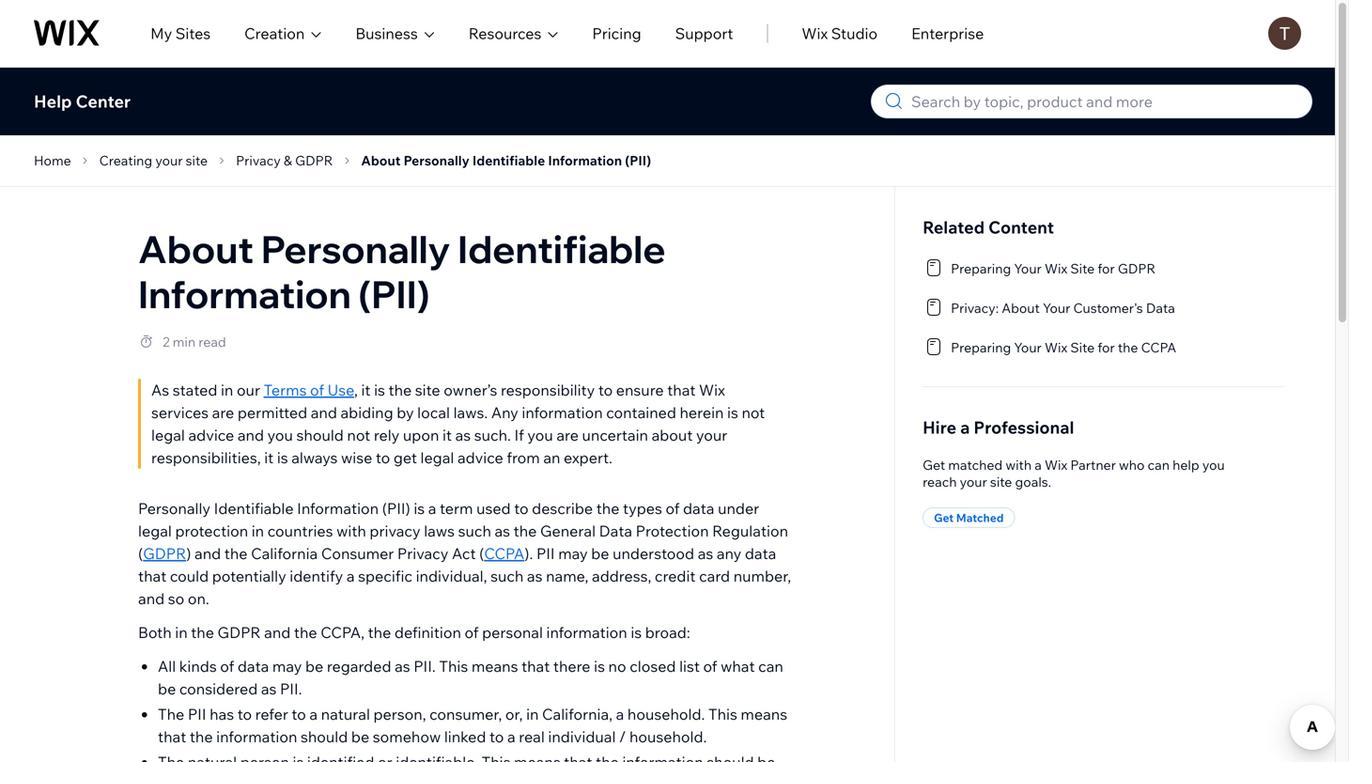 Task type: vqa. For each thing, say whether or not it's contained in the screenshot.
Connecting
no



Task type: locate. For each thing, give the bounding box(es) containing it.
get for get matched with a wix partner who can help you reach your site goals.
[[923, 457, 946, 473]]

identifiable inside personally identifiable information (pii) is a term used to describe the types of data under legal protection in countries with privacy laws such as the general data protection regulation (
[[214, 499, 294, 518]]

may inside the ). pii may be understood as any data that could potentially identify a specific individual, such as name, address, credit card number, and so on.
[[558, 544, 588, 563]]

1 horizontal spatial may
[[558, 544, 588, 563]]

about right privacy:
[[1002, 300, 1040, 316]]

0 vertical spatial your
[[155, 152, 183, 169]]

preparing down privacy:
[[951, 339, 1011, 356]]

related content
[[923, 217, 1054, 238]]

(pii) inside about personally identifiable information (pii)
[[359, 270, 430, 318]]

1 vertical spatial about
[[138, 225, 254, 273]]

site up privacy: about your customer's data link
[[1071, 260, 1095, 277]]

for up customer's
[[1098, 260, 1115, 277]]

natural
[[321, 705, 370, 724]]

should down the natural
[[301, 727, 348, 746]]

as inside the ). pii may be understood as any data that could potentially identify a specific individual, such as name, address, credit card number, and so on.
[[527, 567, 543, 585]]

1 vertical spatial should
[[301, 727, 348, 746]]

1 vertical spatial pii.
[[280, 679, 302, 698]]

your inside 'link'
[[155, 152, 183, 169]]

0 horizontal spatial advice
[[188, 426, 234, 445]]

a inside get matched with a wix partner who can help you reach your site goals.
[[1035, 457, 1042, 473]]

1 vertical spatial data
[[745, 544, 777, 563]]

enterprise
[[912, 24, 984, 43]]

your
[[155, 152, 183, 169], [696, 426, 728, 445], [960, 474, 987, 490]]

data right customer's
[[1146, 300, 1176, 316]]

general
[[540, 522, 596, 540]]

information inside all kinds of data may be regarded as pii. this means that there is no closed list of what can be considered as pii. the pii has to refer to a natural person, consumer, or, in california, a household. this means that the information should be somehow linked to a real individual / household.
[[216, 727, 297, 746]]

means down personal
[[472, 657, 518, 676]]

1 site from the top
[[1071, 260, 1095, 277]]

1 vertical spatial privacy
[[397, 544, 449, 563]]

get for get matched
[[934, 511, 954, 525]]

1 vertical spatial for
[[1098, 339, 1115, 356]]

advice down such. at the bottom of page
[[458, 448, 503, 467]]

0 vertical spatial site
[[1071, 260, 1095, 277]]

0 vertical spatial this
[[439, 657, 468, 676]]

1 horizontal spatial this
[[709, 705, 738, 724]]

in
[[221, 381, 233, 399], [252, 522, 264, 540], [175, 623, 188, 642], [526, 705, 539, 724]]

data inside the ). pii may be understood as any data that could potentially identify a specific individual, such as name, address, credit card number, and so on.
[[745, 544, 777, 563]]

related
[[923, 217, 985, 238]]

0 horizontal spatial privacy
[[236, 152, 281, 169]]

content
[[989, 217, 1054, 238]]

number,
[[734, 567, 791, 585]]

0 vertical spatial privacy
[[236, 152, 281, 169]]

0 vertical spatial get
[[923, 457, 946, 473]]

this down definition
[[439, 657, 468, 676]]

2 vertical spatial data
[[238, 657, 269, 676]]

the down customer's
[[1118, 339, 1138, 356]]

1 vertical spatial can
[[759, 657, 784, 676]]

pii
[[537, 544, 555, 563], [188, 705, 206, 724]]

be
[[591, 544, 609, 563], [305, 657, 324, 676], [158, 679, 176, 698], [351, 727, 369, 746]]

means
[[472, 657, 518, 676], [741, 705, 788, 724]]

1 horizontal spatial data
[[683, 499, 715, 518]]

all kinds of data may be regarded as pii. this means that there is no closed list of what can be considered as pii. the pii has to refer to a natural person, consumer, or, in california, a household. this means that the information should be somehow linked to a real individual / household.
[[158, 657, 788, 746]]

2 vertical spatial information
[[216, 727, 297, 746]]

as
[[151, 381, 169, 399]]

site up the 'local'
[[415, 381, 440, 399]]

, it is the site owner's responsibility to ensure that wix services are permitted and abiding by local laws. any information contained herein is not legal advice and you should not rely upon it as such. if you are uncertain about your responsibilities, it is always wise to get legal advice from an expert.
[[151, 381, 765, 467]]

pii. down definition
[[414, 657, 436, 676]]

1 horizontal spatial data
[[1146, 300, 1176, 316]]

as down the ). on the left
[[527, 567, 543, 585]]

information inside about personally identifiable information (pii)
[[138, 270, 351, 318]]

responsibility
[[501, 381, 595, 399]]

0 vertical spatial information
[[522, 403, 603, 422]]

your down content
[[1014, 260, 1042, 277]]

to right has
[[237, 705, 252, 724]]

data up considered
[[238, 657, 269, 676]]

is
[[374, 381, 385, 399], [727, 403, 739, 422], [277, 448, 288, 467], [414, 499, 425, 518], [631, 623, 642, 642], [594, 657, 605, 676]]

site
[[1071, 260, 1095, 277], [1071, 339, 1095, 356]]

0 vertical spatial not
[[742, 403, 765, 422]]

0 vertical spatial pii.
[[414, 657, 436, 676]]

gdpr inside the preparing your wix site for gdpr link
[[1118, 260, 1156, 277]]

0 vertical spatial with
[[1006, 457, 1032, 473]]

2 ( from the left
[[479, 544, 484, 563]]

2 vertical spatial your
[[1014, 339, 1042, 356]]

may down general
[[558, 544, 588, 563]]

a inside the ). pii may be understood as any data that could potentially identify a specific individual, such as name, address, credit card number, and so on.
[[347, 567, 355, 585]]

preparing for preparing your wix site for the ccpa
[[951, 339, 1011, 356]]

upon
[[403, 426, 439, 445]]

1 horizontal spatial with
[[1006, 457, 1032, 473]]

your down herein
[[696, 426, 728, 445]]

in up california
[[252, 522, 264, 540]]

and down "potentially"
[[264, 623, 291, 642]]

1 vertical spatial ccpa
[[484, 544, 525, 563]]

(pii) inside personally identifiable information (pii) is a term used to describe the types of data under legal protection in countries with privacy laws such as the general data protection regulation (
[[382, 499, 410, 518]]

0 vertical spatial means
[[472, 657, 518, 676]]

that inside , it is the site owner's responsibility to ensure that wix services are permitted and abiding by local laws. any information contained herein is not legal advice and you should not rely upon it as such. if you are uncertain about your responsibilities, it is always wise to get legal advice from an expert.
[[667, 381, 696, 399]]

1 vertical spatial household.
[[630, 727, 707, 746]]

your for the
[[1014, 339, 1042, 356]]

wix up herein
[[699, 381, 725, 399]]

information inside , it is the site owner's responsibility to ensure that wix services are permitted and abiding by local laws. any information contained herein is not legal advice and you should not rely upon it as such. if you are uncertain about your responsibilities, it is always wise to get legal advice from an expert.
[[522, 403, 603, 422]]

site down matched
[[990, 474, 1012, 490]]

1 horizontal spatial (
[[479, 544, 484, 563]]

are up an
[[557, 426, 579, 445]]

1 vertical spatial may
[[272, 657, 302, 676]]

can
[[1148, 457, 1170, 473], [759, 657, 784, 676]]

1 preparing from the top
[[951, 260, 1011, 277]]

0 horizontal spatial ccpa
[[484, 544, 525, 563]]

0 horizontal spatial you
[[267, 426, 293, 445]]

to right linked
[[490, 727, 504, 746]]

2 horizontal spatial site
[[990, 474, 1012, 490]]

2 vertical spatial personally
[[138, 499, 211, 518]]

for down customer's
[[1098, 339, 1115, 356]]

that up herein
[[667, 381, 696, 399]]

my sites
[[150, 24, 211, 43]]

pii. up refer
[[280, 679, 302, 698]]

business
[[356, 24, 418, 43]]

personally
[[404, 152, 470, 169], [261, 225, 450, 273], [138, 499, 211, 518]]

you right help
[[1203, 457, 1225, 473]]

2 vertical spatial about
[[1002, 300, 1040, 316]]

2 for from the top
[[1098, 339, 1115, 356]]

hire
[[923, 417, 957, 438]]

0 vertical spatial it
[[361, 381, 371, 399]]

legal up gdpr "link"
[[138, 522, 172, 540]]

about up '2 min read'
[[138, 225, 254, 273]]

california
[[251, 544, 318, 563]]

for for gdpr
[[1098, 260, 1115, 277]]

0 vertical spatial pii
[[537, 544, 555, 563]]

protection
[[175, 522, 248, 540]]

may up refer
[[272, 657, 302, 676]]

(
[[138, 544, 143, 563], [479, 544, 484, 563]]

be up address,
[[591, 544, 609, 563]]

support
[[675, 24, 733, 43]]

for inside the preparing your wix site for gdpr link
[[1098, 260, 1115, 277]]

should
[[297, 426, 344, 445], [301, 727, 348, 746]]

1 horizontal spatial you
[[528, 426, 553, 445]]

get matched
[[934, 511, 1004, 525]]

as up ccpa link
[[495, 522, 510, 540]]

on.
[[188, 589, 209, 608]]

it right upon at the bottom left
[[443, 426, 452, 445]]

data
[[683, 499, 715, 518], [745, 544, 777, 563], [238, 657, 269, 676]]

goals.
[[1015, 474, 1052, 490]]

1 vertical spatial advice
[[458, 448, 503, 467]]

0 vertical spatial information
[[548, 152, 622, 169]]

0 horizontal spatial can
[[759, 657, 784, 676]]

0 horizontal spatial site
[[186, 152, 208, 169]]

2 vertical spatial (pii)
[[382, 499, 410, 518]]

( right act
[[479, 544, 484, 563]]

0 vertical spatial should
[[297, 426, 344, 445]]

that down gdpr "link"
[[138, 567, 167, 585]]

data up protection
[[683, 499, 715, 518]]

such down ccpa link
[[491, 567, 524, 585]]

1 for from the top
[[1098, 260, 1115, 277]]

data down types
[[599, 522, 633, 540]]

your up the preparing your wix site for the ccpa link
[[1043, 300, 1071, 316]]

with inside personally identifiable information (pii) is a term used to describe the types of data under legal protection in countries with privacy laws such as the general data protection regulation (
[[337, 522, 366, 540]]

as down laws.
[[455, 426, 471, 445]]

get inside get matched with a wix partner who can help you reach your site goals.
[[923, 457, 946, 473]]

legal
[[151, 426, 185, 445], [421, 448, 454, 467], [138, 522, 172, 540]]

1 ( from the left
[[138, 544, 143, 563]]

1 horizontal spatial privacy
[[397, 544, 449, 563]]

if
[[515, 426, 524, 445]]

not right herein
[[742, 403, 765, 422]]

1 vertical spatial identifiable
[[458, 225, 666, 273]]

site right creating
[[186, 152, 208, 169]]

it down permitted
[[264, 448, 274, 467]]

gdpr right &
[[295, 152, 333, 169]]

privacy
[[236, 152, 281, 169], [397, 544, 449, 563]]

that
[[667, 381, 696, 399], [138, 567, 167, 585], [522, 657, 550, 676], [158, 727, 186, 746]]

1 horizontal spatial can
[[1148, 457, 1170, 473]]

get inside get matched link
[[934, 511, 954, 525]]

the inside all kinds of data may be regarded as pii. this means that there is no closed list of what can be considered as pii. the pii has to refer to a natural person, consumer, or, in california, a household. this means that the information should be somehow linked to a real individual / household.
[[190, 727, 213, 746]]

gdpr up customer's
[[1118, 260, 1156, 277]]

your down matched
[[960, 474, 987, 490]]

information down responsibility
[[522, 403, 603, 422]]

home link
[[28, 149, 77, 172]]

1 horizontal spatial it
[[361, 381, 371, 399]]

1 vertical spatial such
[[491, 567, 524, 585]]

wix inside , it is the site owner's responsibility to ensure that wix services are permitted and abiding by local laws. any information contained herein is not legal advice and you should not rely upon it as such. if you are uncertain about your responsibilities, it is always wise to get legal advice from an expert.
[[699, 381, 725, 399]]

data
[[1146, 300, 1176, 316], [599, 522, 633, 540]]

the up by
[[389, 381, 412, 399]]

such inside the ). pii may be understood as any data that could potentially identify a specific individual, such as name, address, credit card number, and so on.
[[491, 567, 524, 585]]

describe
[[532, 499, 593, 518]]

or,
[[506, 705, 523, 724]]

2 vertical spatial your
[[960, 474, 987, 490]]

1 vertical spatial with
[[337, 522, 366, 540]]

to left ensure
[[598, 381, 613, 399]]

protection
[[636, 522, 709, 540]]

such inside personally identifiable information (pii) is a term used to describe the types of data under legal protection in countries with privacy laws such as the general data protection regulation (
[[458, 522, 491, 540]]

wix down privacy: about your customer's data
[[1045, 339, 1068, 356]]

both in the gdpr and the ccpa, the definition of personal information is broad:
[[138, 623, 690, 642]]

of left use
[[310, 381, 324, 399]]

can right who
[[1148, 457, 1170, 473]]

1 horizontal spatial pii.
[[414, 657, 436, 676]]

2 preparing from the top
[[951, 339, 1011, 356]]

resources button
[[469, 22, 559, 45]]

2 site from the top
[[1071, 339, 1095, 356]]

as inside , it is the site owner's responsibility to ensure that wix services are permitted and abiding by local laws. any information contained herein is not legal advice and you should not rely upon it as such. if you are uncertain about your responsibilities, it is always wise to get legal advice from an expert.
[[455, 426, 471, 445]]

0 vertical spatial can
[[1148, 457, 1170, 473]]

is left no on the left bottom
[[594, 657, 605, 676]]

a up goals.
[[1035, 457, 1042, 473]]

a right hire
[[961, 417, 970, 438]]

to right "used" on the bottom left of the page
[[514, 499, 529, 518]]

your for gdpr
[[1014, 260, 1042, 277]]

under
[[718, 499, 760, 518]]

1 horizontal spatial not
[[742, 403, 765, 422]]

0 vertical spatial such
[[458, 522, 491, 540]]

household. right /
[[630, 727, 707, 746]]

0 horizontal spatial means
[[472, 657, 518, 676]]

wix up goals.
[[1045, 457, 1068, 473]]

get down reach
[[934, 511, 954, 525]]

can inside get matched with a wix partner who can help you reach your site goals.
[[1148, 457, 1170, 473]]

and right )
[[195, 544, 221, 563]]

site inside 'link'
[[186, 152, 208, 169]]

gdpr link
[[143, 544, 186, 563]]

1 vertical spatial information
[[138, 270, 351, 318]]

site inside the preparing your wix site for gdpr link
[[1071, 260, 1095, 277]]

site for the
[[1071, 339, 1095, 356]]

of right "list"
[[703, 657, 717, 676]]

uncertain
[[582, 426, 648, 445]]

not
[[742, 403, 765, 422], [347, 426, 370, 445]]

( inside personally identifiable information (pii) is a term used to describe the types of data under legal protection in countries with privacy laws such as the general data protection regulation (
[[138, 544, 143, 563]]

you right if
[[528, 426, 553, 445]]

the left types
[[596, 499, 620, 518]]

1 vertical spatial means
[[741, 705, 788, 724]]

gdpr
[[295, 152, 333, 169], [1118, 260, 1156, 277], [143, 544, 186, 563], [218, 623, 261, 642]]

1 vertical spatial preparing
[[951, 339, 1011, 356]]

&
[[284, 152, 292, 169]]

your
[[1014, 260, 1042, 277], [1043, 300, 1071, 316], [1014, 339, 1042, 356]]

specific
[[358, 567, 413, 585]]

pii right the ). on the left
[[537, 544, 555, 563]]

a down consumer
[[347, 567, 355, 585]]

0 vertical spatial site
[[186, 152, 208, 169]]

help
[[34, 91, 72, 112]]

2 horizontal spatial data
[[745, 544, 777, 563]]

ensure
[[616, 381, 664, 399]]

0 horizontal spatial with
[[337, 522, 366, 540]]

0 horizontal spatial your
[[155, 152, 183, 169]]

data inside all kinds of data may be regarded as pii. this means that there is no closed list of what can be considered as pii. the pii has to refer to a natural person, consumer, or, in california, a household. this means that the information should be somehow linked to a real individual / household.
[[238, 657, 269, 676]]

kinds
[[179, 657, 217, 676]]

(pii)
[[625, 152, 651, 169], [359, 270, 430, 318], [382, 499, 410, 518]]

terms of use link
[[264, 381, 354, 399]]

your inside , it is the site owner's responsibility to ensure that wix services are permitted and abiding by local laws. any information contained herein is not legal advice and you should not rely upon it as such. if you are uncertain about your responsibilities, it is always wise to get legal advice from an expert.
[[696, 426, 728, 445]]

site inside , it is the site owner's responsibility to ensure that wix services are permitted and abiding by local laws. any information contained herein is not legal advice and you should not rely upon it as such. if you are uncertain about your responsibilities, it is always wise to get legal advice from an expert.
[[415, 381, 440, 399]]

center
[[76, 91, 131, 112]]

privacy left &
[[236, 152, 281, 169]]

0 vertical spatial your
[[1014, 260, 1042, 277]]

data up number,
[[745, 544, 777, 563]]

for inside the preparing your wix site for the ccpa link
[[1098, 339, 1115, 356]]

1 vertical spatial not
[[347, 426, 370, 445]]

preparing up privacy:
[[951, 260, 1011, 277]]

you
[[267, 426, 293, 445], [528, 426, 553, 445], [1203, 457, 1225, 473]]

of up protection
[[666, 499, 680, 518]]

are down the stated
[[212, 403, 234, 422]]

1 vertical spatial get
[[934, 511, 954, 525]]

0 horizontal spatial pii
[[188, 705, 206, 724]]

1 vertical spatial your
[[696, 426, 728, 445]]

privacy: about your customer's data
[[951, 300, 1176, 316]]

a up laws
[[428, 499, 436, 518]]

1 vertical spatial (pii)
[[359, 270, 430, 318]]

2 vertical spatial site
[[990, 474, 1012, 490]]

0 vertical spatial (pii)
[[625, 152, 651, 169]]

1 vertical spatial this
[[709, 705, 738, 724]]

hire a professional
[[923, 417, 1075, 438]]

studio
[[831, 24, 878, 43]]

0 vertical spatial ccpa
[[1141, 339, 1177, 356]]

0 horizontal spatial not
[[347, 426, 370, 445]]

can right what
[[759, 657, 784, 676]]

1 horizontal spatial advice
[[458, 448, 503, 467]]

0 horizontal spatial may
[[272, 657, 302, 676]]

of
[[310, 381, 324, 399], [666, 499, 680, 518], [465, 623, 479, 642], [220, 657, 234, 676], [703, 657, 717, 676]]

site inside get matched with a wix partner who can help you reach your site goals.
[[990, 474, 1012, 490]]

means down what
[[741, 705, 788, 724]]

gdpr inside privacy & gdpr link
[[295, 152, 333, 169]]

in right the "or,"
[[526, 705, 539, 724]]

my sites link
[[150, 22, 211, 45]]

services
[[151, 403, 209, 422]]

1 vertical spatial personally
[[261, 225, 450, 273]]

1 vertical spatial pii
[[188, 705, 206, 724]]

is left always
[[277, 448, 288, 467]]

in inside personally identifiable information (pii) is a term used to describe the types of data under legal protection in countries with privacy laws such as the general data protection regulation (
[[252, 522, 264, 540]]

0 horizontal spatial it
[[264, 448, 274, 467]]

1 horizontal spatial site
[[415, 381, 440, 399]]

this down what
[[709, 705, 738, 724]]

ccpa link
[[484, 544, 525, 563]]

ccpa,
[[321, 623, 365, 642]]

).
[[525, 544, 533, 563]]

your right creating
[[155, 152, 183, 169]]

a left the natural
[[310, 705, 318, 724]]

a
[[961, 417, 970, 438], [1035, 457, 1042, 473], [428, 499, 436, 518], [347, 567, 355, 585], [310, 705, 318, 724], [616, 705, 624, 724], [507, 727, 516, 746]]

site inside the preparing your wix site for the ccpa link
[[1071, 339, 1095, 356]]

1 vertical spatial it
[[443, 426, 452, 445]]

1 horizontal spatial are
[[557, 426, 579, 445]]

card
[[699, 567, 730, 585]]

0 vertical spatial may
[[558, 544, 588, 563]]

about
[[361, 152, 401, 169], [138, 225, 254, 273], [1002, 300, 1040, 316]]

1 vertical spatial site
[[1071, 339, 1095, 356]]

2 horizontal spatial you
[[1203, 457, 1225, 473]]

1 horizontal spatial about
[[361, 152, 401, 169]]

ccpa down customer's
[[1141, 339, 1177, 356]]

for
[[1098, 260, 1115, 277], [1098, 339, 1115, 356]]

legal inside personally identifiable information (pii) is a term used to describe the types of data under legal protection in countries with privacy laws such as the general data protection regulation (
[[138, 522, 172, 540]]

is up laws
[[414, 499, 425, 518]]



Task type: describe. For each thing, give the bounding box(es) containing it.
act
[[452, 544, 476, 563]]

profile image image
[[1269, 17, 1302, 50]]

address,
[[592, 567, 652, 585]]

that left "there"
[[522, 657, 550, 676]]

sites
[[176, 24, 211, 43]]

as stated in our terms of use
[[151, 381, 354, 399]]

wix inside get matched with a wix partner who can help you reach your site goals.
[[1045, 457, 1068, 473]]

any
[[491, 403, 519, 422]]

such.
[[474, 426, 511, 445]]

be down the natural
[[351, 727, 369, 746]]

gdpr ) and the california consumer privacy act ( ccpa
[[143, 544, 525, 563]]

be down the ccpa,
[[305, 657, 324, 676]]

partner
[[1071, 457, 1116, 473]]

to right refer
[[292, 705, 306, 724]]

personally inside personally identifiable information (pii) is a term used to describe the types of data under legal protection in countries with privacy laws such as the general data protection regulation (
[[138, 499, 211, 518]]

privacy
[[370, 522, 421, 540]]

permitted
[[238, 403, 307, 422]]

gdpr down "potentially"
[[218, 623, 261, 642]]

no
[[609, 657, 626, 676]]

our
[[237, 381, 260, 399]]

the inside , it is the site owner's responsibility to ensure that wix services are permitted and abiding by local laws. any information contained herein is not legal advice and you should not rely upon it as such. if you are uncertain about your responsibilities, it is always wise to get legal advice from an expert.
[[389, 381, 412, 399]]

privacy:
[[951, 300, 999, 316]]

0 vertical spatial personally
[[404, 152, 470, 169]]

wix studio link
[[802, 22, 878, 45]]

home
[[34, 152, 71, 169]]

0 vertical spatial identifiable
[[473, 152, 545, 169]]

pricing link
[[592, 22, 642, 45]]

1 vertical spatial legal
[[421, 448, 454, 467]]

that inside the ). pii may be understood as any data that could potentially identify a specific individual, such as name, address, credit card number, and so on.
[[138, 567, 167, 585]]

name,
[[546, 567, 589, 585]]

be down all
[[158, 679, 176, 698]]

as inside personally identifiable information (pii) is a term used to describe the types of data under legal protection in countries with privacy laws such as the general data protection regulation (
[[495, 522, 510, 540]]

individual,
[[416, 567, 487, 585]]

1 vertical spatial are
[[557, 426, 579, 445]]

countries
[[268, 522, 333, 540]]

is inside all kinds of data may be regarded as pii. this means that there is no closed list of what can be considered as pii. the pii has to refer to a natural person, consumer, or, in california, a household. this means that the information should be somehow linked to a real individual / household.
[[594, 657, 605, 676]]

0 vertical spatial data
[[1146, 300, 1176, 316]]

what
[[721, 657, 755, 676]]

has
[[210, 705, 234, 724]]

a up /
[[616, 705, 624, 724]]

support link
[[675, 22, 733, 45]]

about
[[652, 426, 693, 445]]

to left get
[[376, 448, 390, 467]]

the up "potentially"
[[224, 544, 248, 563]]

of left personal
[[465, 623, 479, 642]]

expert.
[[564, 448, 613, 467]]

contained
[[606, 403, 677, 422]]

creating your site link
[[94, 149, 213, 172]]

in left our
[[221, 381, 233, 399]]

that down the
[[158, 727, 186, 746]]

data inside personally identifiable information (pii) is a term used to describe the types of data under legal protection in countries with privacy laws such as the general data protection regulation (
[[683, 499, 715, 518]]

is left broad: in the bottom of the page
[[631, 623, 642, 642]]

0 vertical spatial about
[[361, 152, 401, 169]]

and inside the ). pii may be understood as any data that could potentially identify a specific individual, such as name, address, credit card number, and so on.
[[138, 589, 165, 608]]

site for gdpr
[[1071, 260, 1095, 277]]

pii inside all kinds of data may be regarded as pii. this means that there is no closed list of what can be considered as pii. the pii has to refer to a natural person, consumer, or, in california, a household. this means that the information should be somehow linked to a real individual / household.
[[188, 705, 206, 724]]

as any
[[698, 544, 742, 563]]

list
[[680, 657, 700, 676]]

with inside get matched with a wix partner who can help you reach your site goals.
[[1006, 457, 1032, 473]]

preparing for preparing your wix site for gdpr
[[951, 260, 1011, 277]]

consumer
[[321, 544, 394, 563]]

is right herein
[[727, 403, 739, 422]]

an
[[543, 448, 561, 467]]

the down the on.
[[191, 623, 214, 642]]

Search by topic, product and more field
[[906, 86, 1301, 117]]

creating
[[99, 152, 152, 169]]

creation button
[[244, 22, 322, 45]]

2 horizontal spatial about
[[1002, 300, 1040, 316]]

,
[[354, 381, 358, 399]]

regulation
[[712, 522, 788, 540]]

help center
[[34, 91, 131, 112]]

broad:
[[645, 623, 690, 642]]

)
[[186, 544, 191, 563]]

is right ,
[[374, 381, 385, 399]]

preparing your wix site for gdpr
[[951, 260, 1156, 277]]

my
[[150, 24, 172, 43]]

to inside personally identifiable information (pii) is a term used to describe the types of data under legal protection in countries with privacy laws such as the general data protection regulation (
[[514, 499, 529, 518]]

0 horizontal spatial pii.
[[280, 679, 302, 698]]

2
[[163, 334, 170, 350]]

linked
[[444, 727, 486, 746]]

types
[[623, 499, 662, 518]]

identify
[[290, 567, 343, 585]]

privacy inside privacy & gdpr link
[[236, 152, 281, 169]]

as down both in the gdpr and the ccpa, the definition of personal information is broad:
[[395, 657, 410, 676]]

0 vertical spatial about personally identifiable information (pii)
[[361, 152, 651, 169]]

gdpr up could at the bottom
[[143, 544, 186, 563]]

there
[[553, 657, 591, 676]]

term
[[440, 499, 473, 518]]

get matched link
[[923, 507, 1015, 528]]

information inside personally identifiable information (pii) is a term used to describe the types of data under legal protection in countries with privacy laws such as the general data protection regulation (
[[297, 499, 379, 518]]

the left the ccpa,
[[294, 623, 317, 642]]

preparing your wix site for the ccpa
[[951, 339, 1177, 356]]

for for the
[[1098, 339, 1115, 356]]

data inside personally identifiable information (pii) is a term used to describe the types of data under legal protection in countries with privacy laws such as the general data protection regulation (
[[599, 522, 633, 540]]

in inside all kinds of data may be regarded as pii. this means that there is no closed list of what can be considered as pii. the pii has to refer to a natural person, consumer, or, in california, a household. this means that the information should be somehow linked to a real individual / household.
[[526, 705, 539, 724]]

from
[[507, 448, 540, 467]]

wix left studio
[[802, 24, 828, 43]]

rely
[[374, 426, 400, 445]]

about inside about personally identifiable information (pii)
[[138, 225, 254, 273]]

of inside personally identifiable information (pii) is a term used to describe the types of data under legal protection in countries with privacy laws such as the general data protection regulation (
[[666, 499, 680, 518]]

a left the "real"
[[507, 727, 516, 746]]

). pii may be understood as any data that could potentially identify a specific individual, such as name, address, credit card number, and so on.
[[138, 544, 791, 608]]

who
[[1119, 457, 1145, 473]]

a inside personally identifiable information (pii) is a term used to describe the types of data under legal protection in countries with privacy laws such as the general data protection regulation (
[[428, 499, 436, 518]]

1 vertical spatial information
[[546, 623, 628, 642]]

professional
[[974, 417, 1075, 438]]

your inside get matched with a wix partner who can help you reach your site goals.
[[960, 474, 987, 490]]

of up considered
[[220, 657, 234, 676]]

person,
[[374, 705, 426, 724]]

closed
[[630, 657, 676, 676]]

pii inside the ). pii may be understood as any data that could potentially identify a specific individual, such as name, address, credit card number, and so on.
[[537, 544, 555, 563]]

potentially
[[212, 567, 286, 585]]

resources
[[469, 24, 542, 43]]

is inside personally identifiable information (pii) is a term used to describe the types of data under legal protection in countries with privacy laws such as the general data protection regulation (
[[414, 499, 425, 518]]

be inside the ). pii may be understood as any data that could potentially identify a specific individual, such as name, address, credit card number, and so on.
[[591, 544, 609, 563]]

in right the both
[[175, 623, 188, 642]]

can inside all kinds of data may be regarded as pii. this means that there is no closed list of what can be considered as pii. the pii has to refer to a natural person, consumer, or, in california, a household. this means that the information should be somehow linked to a real individual / household.
[[759, 657, 784, 676]]

and down terms of use link
[[311, 403, 337, 422]]

should inside all kinds of data may be regarded as pii. this means that there is no closed list of what can be considered as pii. the pii has to refer to a natural person, consumer, or, in california, a household. this means that the information should be somehow linked to a real individual / household.
[[301, 727, 348, 746]]

wix studio
[[802, 24, 878, 43]]

so
[[168, 589, 184, 608]]

used
[[477, 499, 511, 518]]

0 vertical spatial advice
[[188, 426, 234, 445]]

herein
[[680, 403, 724, 422]]

2 vertical spatial it
[[264, 448, 274, 467]]

the right the ccpa,
[[368, 623, 391, 642]]

all
[[158, 657, 176, 676]]

reach
[[923, 474, 957, 490]]

owner's
[[444, 381, 497, 399]]

0 vertical spatial are
[[212, 403, 234, 422]]

as up refer
[[261, 679, 277, 698]]

the up the ). on the left
[[514, 522, 537, 540]]

help
[[1173, 457, 1200, 473]]

you inside get matched with a wix partner who can help you reach your site goals.
[[1203, 457, 1225, 473]]

matched
[[948, 457, 1003, 473]]

wix up privacy: about your customer's data link
[[1045, 260, 1068, 277]]

1 vertical spatial your
[[1043, 300, 1071, 316]]

could
[[170, 567, 209, 585]]

pricing
[[592, 24, 642, 43]]

stated
[[173, 381, 217, 399]]

local
[[417, 403, 450, 422]]

0 vertical spatial legal
[[151, 426, 185, 445]]

definition
[[395, 623, 461, 642]]

individual
[[548, 727, 616, 746]]

1 vertical spatial about personally identifiable information (pii)
[[138, 225, 666, 318]]

1 horizontal spatial means
[[741, 705, 788, 724]]

consumer,
[[430, 705, 502, 724]]

refer
[[255, 705, 288, 724]]

and down permitted
[[238, 426, 264, 445]]

1 horizontal spatial ccpa
[[1141, 339, 1177, 356]]

may inside all kinds of data may be regarded as pii. this means that there is no closed list of what can be considered as pii. the pii has to refer to a natural person, consumer, or, in california, a household. this means that the information should be somehow linked to a real individual / household.
[[272, 657, 302, 676]]

2 min read
[[163, 334, 226, 350]]

0 horizontal spatial this
[[439, 657, 468, 676]]

0 vertical spatial household.
[[628, 705, 705, 724]]

/
[[619, 727, 626, 746]]

should inside , it is the site owner's responsibility to ensure that wix services are permitted and abiding by local laws. any information contained herein is not legal advice and you should not rely upon it as such. if you are uncertain about your responsibilities, it is always wise to get legal advice from an expert.
[[297, 426, 344, 445]]

privacy: about your customer's data link
[[923, 296, 1201, 319]]



